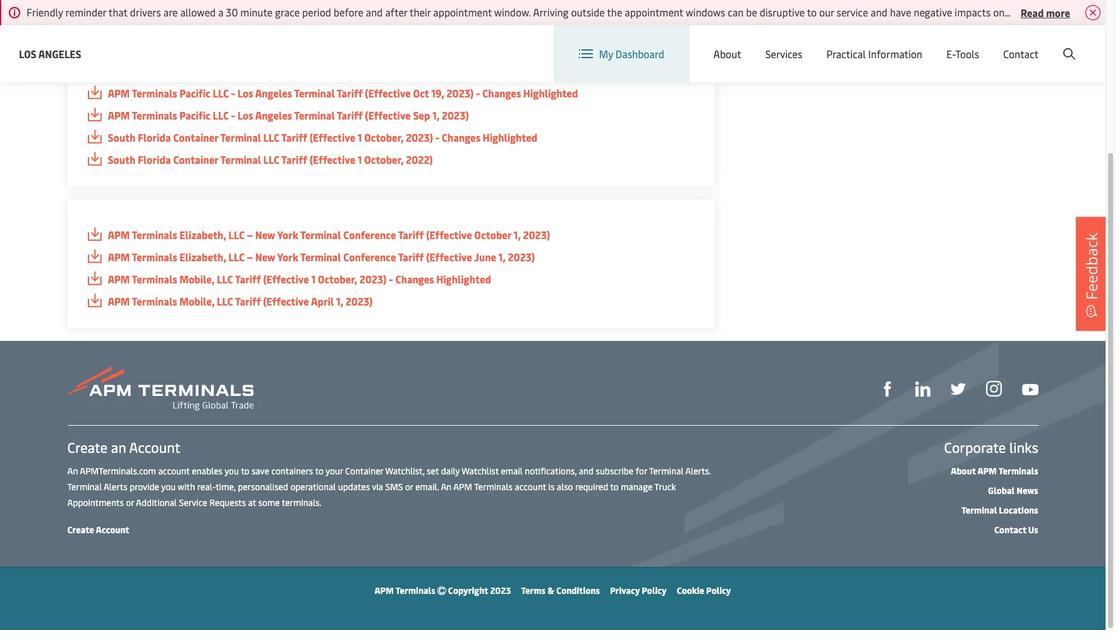 Task type: locate. For each thing, give the bounding box(es) containing it.
1 vertical spatial changes
[[442, 130, 481, 144]]

apm inside apm terminals elizabeth, llc – new york terminal conference tariff (effective october 1, 2023) link
[[108, 228, 130, 242]]

2 conference from the top
[[344, 250, 396, 264]]

on left tim at the top right of page
[[1091, 5, 1103, 19]]

services
[[352, 1, 389, 15]]

window.
[[495, 5, 531, 19]]

1 – from the top
[[247, 228, 253, 242]]

requests
[[210, 497, 246, 509]]

0 vertical spatial mobile,
[[180, 272, 215, 286]]

0 vertical spatial also
[[689, 1, 708, 15]]

2023) right 19, at the top left of page
[[447, 86, 474, 100]]

the left link
[[67, 1, 84, 15]]

1 vertical spatial conference
[[344, 250, 396, 264]]

appointment right the
[[625, 5, 684, 19]]

1 for 2022)
[[358, 152, 362, 166]]

1 horizontal spatial policy
[[707, 585, 732, 597]]

1 horizontal spatial at
[[429, 1, 438, 15]]

2 policy from the left
[[707, 585, 732, 597]]

to left save
[[241, 465, 250, 477]]

the
[[67, 1, 84, 15], [588, 1, 605, 15]]

also right is
[[557, 481, 573, 493]]

0 vertical spatial los
[[19, 46, 36, 60]]

los inside apm terminals pacific llc - los angeles terminal tariff (effective oct 19, 2023) - changes highlighted link
[[238, 86, 253, 100]]

at inside the link below provides a comprehensive list of tariffs for all services offered at our terminals in north america. the tariffs document also provides an overview of free time and a list of planned holiday closures.
[[429, 1, 438, 15]]

pacific for apm terminals pacific llc - los angeles terminal tariff (effective oct 19, 2023) - changes highlighted
[[180, 86, 211, 100]]

terminals for apm terminals pacific llc - los angeles terminal tariff (effective oct 19, 2023) - changes highlighted
[[132, 86, 177, 100]]

an up the "appointments"
[[67, 465, 78, 477]]

impacts
[[955, 5, 991, 19]]

link
[[87, 1, 104, 15]]

terms & conditions
[[521, 585, 600, 597]]

angeles up apm terminals pacific llc - los angeles terminal tariff (effective sep 1, 2023)
[[255, 86, 292, 100]]

2 mobile, from the top
[[180, 294, 215, 308]]

apm inside apm terminals pacific llc - los angeles terminal tariff (effective sep 1, 2023) link
[[108, 108, 130, 122]]

the link below provides a comprehensive list of tariffs for all services offered at our terminals in north america. the tariffs document also provides an overview of free time and a list of planned holiday closures.
[[67, 1, 708, 31]]

2 appointment from the left
[[625, 5, 684, 19]]

los up south florida container terminal llc tariff (effective 1 october, 2022)
[[238, 108, 253, 122]]

create inside "link"
[[1014, 37, 1043, 51]]

elizabeth, for apm terminals elizabeth, llc – new york terminal conference tariff (effective october 1, 2023)
[[180, 228, 226, 242]]

terminals for apm terminals elizabeth, llc – new york terminal conference tariff (effective june 1, 2023)
[[132, 250, 177, 264]]

york up apm terminals mobile, llc tariff (effective 1 october, 2023) - changes highlighted
[[277, 250, 299, 264]]

(effective left june
[[427, 250, 472, 264]]

0 vertical spatial new
[[255, 228, 276, 242]]

terminals for apm terminals ⓒ copyright 2023
[[396, 585, 436, 597]]

(effective down south florida container terminal llc tariff (effective 1 october, 2023) - changes highlighted
[[310, 152, 356, 166]]

2 vertical spatial create
[[67, 524, 94, 536]]

0 horizontal spatial the
[[67, 1, 84, 15]]

0 vertical spatial conference
[[344, 228, 396, 242]]

0 vertical spatial florida
[[138, 130, 171, 144]]

for
[[321, 1, 335, 15], [636, 465, 648, 477]]

account
[[1045, 37, 1082, 51], [129, 438, 181, 457], [96, 524, 129, 536]]

provides down link
[[67, 17, 107, 31]]

closures.
[[361, 17, 402, 31]]

create
[[1014, 37, 1043, 51], [67, 438, 108, 457], [67, 524, 94, 536]]

for up the manage
[[636, 465, 648, 477]]

you up time,
[[225, 465, 239, 477]]

0 vertical spatial south
[[108, 130, 136, 144]]

(effective down apm terminals elizabeth, llc – new york terminal conference tariff (effective june 1, 2023)
[[263, 272, 309, 286]]

- down apm terminals elizabeth, llc – new york terminal conference tariff (effective june 1, 2023) link
[[389, 272, 393, 286]]

create down the "appointments"
[[67, 524, 94, 536]]

via
[[372, 481, 383, 493]]

at inside an apmterminals.com account enables you to save containers to your container watchlist, set daily watchlist email notifications, and subscribe for terminal alerts. terminal alerts provide you with real-time, personalised operational updates via sms or email. an apm terminals account is also required to manage truck appointments or additional service requests at some terminals.
[[248, 497, 256, 509]]

1 vertical spatial at
[[248, 497, 256, 509]]

an down daily
[[441, 481, 452, 493]]

for left 'all'
[[321, 1, 335, 15]]

1 horizontal spatial provides
[[137, 1, 177, 15]]

container inside an apmterminals.com account enables you to save containers to your container watchlist, set daily watchlist email notifications, and subscribe for terminal alerts. terminal alerts provide you with real-time, personalised operational updates via sms or email. an apm terminals account is also required to manage truck appointments or additional service requests at some terminals.
[[345, 465, 384, 477]]

facebook image
[[880, 382, 895, 397]]

account up provide
[[129, 438, 181, 457]]

(effective inside apm terminals elizabeth, llc – new york terminal conference tariff (effective october 1, 2023) link
[[427, 228, 472, 242]]

global inside global menu button
[[863, 37, 892, 51]]

2 – from the top
[[247, 250, 253, 264]]

1 horizontal spatial changes
[[442, 130, 481, 144]]

and
[[366, 5, 383, 19], [871, 5, 888, 19], [227, 17, 245, 31], [579, 465, 594, 477]]

tariff down south florida container terminal llc tariff (effective 1 october, 2023) - changes highlighted
[[282, 152, 308, 166]]

2 vertical spatial los
[[238, 108, 253, 122]]

– for apm terminals elizabeth, llc – new york terminal conference tariff (effective june 1, 2023)
[[247, 250, 253, 264]]

global
[[863, 37, 892, 51], [989, 485, 1015, 497]]

tariff up apm terminals mobile, llc tariff (effective april 1, 2023) at the top of page
[[235, 272, 261, 286]]

account down the "appointments"
[[96, 524, 129, 536]]

florida inside south florida container terminal llc tariff (effective 1 october, 2022) link
[[138, 152, 171, 166]]

1 south from the top
[[108, 130, 136, 144]]

a right 30
[[247, 17, 252, 31]]

los down friendly on the top left of the page
[[19, 46, 36, 60]]

2 new from the top
[[255, 250, 276, 264]]

1 vertical spatial account
[[515, 481, 547, 493]]

policy right cookie
[[707, 585, 732, 597]]

list
[[259, 1, 274, 15], [255, 17, 270, 31]]

alerts.
[[686, 465, 712, 477]]

mobile, inside apm terminals mobile, llc tariff (effective 1 october, 2023) - changes highlighted link
[[180, 272, 215, 286]]

below
[[107, 1, 135, 15]]

1 vertical spatial create
[[67, 438, 108, 457]]

and up required
[[579, 465, 594, 477]]

1 horizontal spatial on
[[1091, 5, 1103, 19]]

create for create an account
[[67, 438, 108, 457]]

create account
[[67, 524, 129, 536]]

1 vertical spatial account
[[129, 438, 181, 457]]

1 florida from the top
[[138, 130, 171, 144]]

changes
[[483, 86, 521, 100], [442, 130, 481, 144], [396, 272, 434, 286]]

planned
[[284, 17, 322, 31]]

0 horizontal spatial drivers
[[130, 5, 161, 19]]

0 vertical spatial account
[[1045, 37, 1082, 51]]

appointment
[[434, 5, 492, 19], [625, 5, 684, 19]]

2023) right october at the left
[[523, 228, 551, 242]]

apm inside apm terminals mobile, llc tariff (effective 1 october, 2023) - changes highlighted link
[[108, 272, 130, 286]]

an up apmterminals.com
[[111, 438, 126, 457]]

0 vertical spatial at
[[429, 1, 438, 15]]

(effective down the apm terminals pacific llc - los angeles terminal tariff (effective oct 19, 2023) - changes highlighted
[[310, 130, 356, 144]]

to right disruptive
[[808, 5, 817, 19]]

2 vertical spatial 1
[[312, 272, 316, 286]]

that
[[109, 5, 128, 19]]

1 vertical spatial new
[[255, 250, 276, 264]]

privacy policy link
[[610, 585, 667, 597]]

1 down south florida container terminal llc tariff (effective 1 october, 2023) - changes highlighted link
[[358, 152, 362, 166]]

apm for apm terminals mobile, llc tariff (effective 1 october, 2023) - changes highlighted
[[108, 272, 130, 286]]

– for apm terminals elizabeth, llc – new york terminal conference tariff (effective october 1, 2023)
[[247, 228, 253, 242]]

at left the some
[[248, 497, 256, 509]]

our right their
[[441, 1, 456, 15]]

1 vertical spatial you
[[161, 481, 176, 493]]

1 vertical spatial los
[[238, 86, 253, 100]]

1 vertical spatial south
[[108, 152, 136, 166]]

2 vertical spatial angeles
[[255, 108, 292, 122]]

apm terminals elizabeth, llc – new york terminal conference tariff (effective october 1, 2023) link
[[86, 227, 696, 243]]

at right offered
[[429, 1, 438, 15]]

0 vertical spatial create
[[1014, 37, 1043, 51]]

news
[[1017, 485, 1039, 497]]

1 horizontal spatial about
[[952, 465, 977, 477]]

1 vertical spatial container
[[173, 152, 219, 166]]

mobile, inside apm terminals mobile, llc tariff (effective april 1, 2023) link
[[180, 294, 215, 308]]

1 the from the left
[[67, 1, 84, 15]]

york up apm terminals elizabeth, llc – new york terminal conference tariff (effective june 1, 2023)
[[277, 228, 299, 242]]

1 horizontal spatial drivers
[[1008, 5, 1039, 19]]

1 horizontal spatial the
[[588, 1, 605, 15]]

conference
[[344, 228, 396, 242], [344, 250, 396, 264]]

for inside an apmterminals.com account enables you to save containers to your container watchlist, set daily watchlist email notifications, and subscribe for terminal alerts. terminal alerts provide you with real-time, personalised operational updates via sms or email. an apm terminals account is also required to manage truck appointments or additional service requests at some terminals.
[[636, 465, 648, 477]]

1 vertical spatial or
[[126, 497, 134, 509]]

provides
[[137, 1, 177, 15], [67, 17, 107, 31]]

june
[[475, 250, 497, 264]]

1 down apm terminals elizabeth, llc – new york terminal conference tariff (effective june 1, 2023)
[[312, 272, 316, 286]]

1 vertical spatial an
[[441, 481, 452, 493]]

florida inside south florida container terminal llc tariff (effective 1 october, 2023) - changes highlighted link
[[138, 130, 171, 144]]

30
[[226, 5, 238, 19]]

1 elizabeth, from the top
[[180, 228, 226, 242]]

south for south florida container terminal llc tariff (effective 1 october, 2022)
[[108, 152, 136, 166]]

terminals for apm terminals mobile, llc tariff (effective april 1, 2023)
[[132, 294, 177, 308]]

york for apm terminals elizabeth, llc – new york terminal conference tariff (effective october 1, 2023)
[[277, 228, 299, 242]]

linkedin__x28_alt_x29__3_ link
[[916, 380, 931, 397]]

2 elizabeth, from the top
[[180, 250, 226, 264]]

1 vertical spatial 1
[[358, 152, 362, 166]]

york inside apm terminals elizabeth, llc – new york terminal conference tariff (effective june 1, 2023) link
[[277, 250, 299, 264]]

october, down south florida container terminal llc tariff (effective 1 october, 2023) - changes highlighted link
[[364, 152, 404, 166]]

free
[[180, 17, 200, 31]]

apm terminals elizabeth, llc – new york terminal conference tariff (effective june 1, 2023)
[[108, 250, 535, 264]]

2023) up 2022)
[[406, 130, 433, 144]]

1 on from the left
[[994, 5, 1005, 19]]

policy right privacy
[[642, 585, 667, 597]]

global menu button
[[835, 25, 933, 63]]

global for global news
[[989, 485, 1015, 497]]

1 vertical spatial october,
[[364, 152, 404, 166]]

2 south from the top
[[108, 152, 136, 166]]

and left have
[[871, 5, 888, 19]]

account left is
[[515, 481, 547, 493]]

(effective down apm terminals pacific llc - los angeles terminal tariff (effective oct 19, 2023) - changes highlighted link
[[365, 108, 411, 122]]

1 vertical spatial florida
[[138, 152, 171, 166]]

1 vertical spatial also
[[557, 481, 573, 493]]

0 vertical spatial an
[[110, 17, 121, 31]]

0 horizontal spatial also
[[557, 481, 573, 493]]

sms
[[386, 481, 403, 493]]

tariff down apm terminals mobile, llc tariff (effective 1 october, 2023) - changes highlighted
[[235, 294, 261, 308]]

0 horizontal spatial about
[[714, 47, 742, 61]]

1 vertical spatial for
[[636, 465, 648, 477]]

terms
[[521, 585, 546, 597]]

1 horizontal spatial our
[[820, 5, 835, 19]]

also inside the link below provides a comprehensive list of tariffs for all services offered at our terminals in north america. the tariffs document also provides an overview of free time and a list of planned holiday closures.
[[689, 1, 708, 15]]

(effective inside apm terminals mobile, llc tariff (effective april 1, 2023) link
[[263, 294, 309, 308]]

1 horizontal spatial you
[[225, 465, 239, 477]]

tim
[[1105, 5, 1116, 19]]

friendly
[[27, 5, 63, 19]]

0 horizontal spatial account
[[158, 465, 190, 477]]

apm inside apm terminals mobile, llc tariff (effective april 1, 2023) link
[[108, 294, 130, 308]]

2023)
[[447, 86, 474, 100], [442, 108, 469, 122], [406, 130, 433, 144], [523, 228, 551, 242], [508, 250, 535, 264], [360, 272, 387, 286], [346, 294, 373, 308]]

drivers left the are
[[130, 5, 161, 19]]

(effective up apm terminals pacific llc - los angeles terminal tariff (effective sep 1, 2023) link in the top of the page
[[365, 86, 411, 100]]

0 vertical spatial contact
[[1004, 47, 1039, 61]]

0 vertical spatial 1
[[358, 130, 362, 144]]

0 horizontal spatial for
[[321, 1, 335, 15]]

account inside "link"
[[1045, 37, 1082, 51]]

policy for privacy policy
[[642, 585, 667, 597]]

1 vertical spatial york
[[277, 250, 299, 264]]

the left the
[[588, 1, 605, 15]]

0 vertical spatial october,
[[364, 130, 404, 144]]

1 horizontal spatial appointment
[[625, 5, 684, 19]]

instagram link
[[987, 380, 1002, 397]]

create for create account
[[67, 524, 94, 536]]

an
[[110, 17, 121, 31], [111, 438, 126, 457]]

switch location
[[750, 37, 822, 51]]

october, down apm terminals pacific llc - los angeles terminal tariff (effective sep 1, 2023) link in the top of the page
[[364, 130, 404, 144]]

0 horizontal spatial changes
[[396, 272, 434, 286]]

appointment right their
[[434, 5, 492, 19]]

about
[[714, 47, 742, 61], [952, 465, 977, 477]]

account up with
[[158, 465, 190, 477]]

1 drivers from the left
[[130, 5, 161, 19]]

angeles for apm terminals pacific llc - los angeles terminal tariff (effective oct 19, 2023) - changes highlighted
[[255, 86, 292, 100]]

apmterminals.com
[[80, 465, 156, 477]]

conference down apm terminals elizabeth, llc – new york terminal conference tariff (effective october 1, 2023) link
[[344, 250, 396, 264]]

0 horizontal spatial appointment
[[434, 5, 492, 19]]

and right 'time'
[[227, 17, 245, 31]]

1 vertical spatial elizabeth,
[[180, 250, 226, 264]]

1 vertical spatial contact
[[995, 524, 1027, 536]]

subscribe
[[596, 465, 634, 477]]

1 pacific from the top
[[180, 86, 211, 100]]

october, for 2023)
[[364, 130, 404, 144]]

on right impacts
[[994, 5, 1005, 19]]

angeles for apm terminals pacific llc - los angeles terminal tariff (effective sep 1, 2023)
[[255, 108, 292, 122]]

0 vertical spatial container
[[173, 130, 219, 144]]

or right the sms
[[405, 481, 414, 493]]

1 vertical spatial an
[[111, 438, 126, 457]]

1 down apm terminals pacific llc - los angeles terminal tariff (effective sep 1, 2023) link in the top of the page
[[358, 130, 362, 144]]

(effective left october at the left
[[427, 228, 472, 242]]

apm for apm terminals pacific llc - los angeles terminal tariff (effective oct 19, 2023) - changes highlighted
[[108, 86, 130, 100]]

links
[[1010, 438, 1039, 457]]

conditions
[[557, 585, 600, 597]]

tariff
[[337, 86, 363, 100], [337, 108, 363, 122], [282, 130, 308, 144], [282, 152, 308, 166], [398, 228, 424, 242], [398, 250, 424, 264], [235, 272, 261, 286], [235, 294, 261, 308]]

1 conference from the top
[[344, 228, 396, 242]]

sep
[[413, 108, 430, 122]]

some
[[258, 497, 280, 509]]

apm terminals pacific llc - los angeles terminal tariff (effective oct 19, 2023) - changes highlighted
[[108, 86, 579, 100]]

0 vertical spatial changes
[[483, 86, 521, 100]]

2 on from the left
[[1091, 5, 1103, 19]]

2023) right april
[[346, 294, 373, 308]]

1 mobile, from the top
[[180, 272, 215, 286]]

0 vertical spatial an
[[67, 465, 78, 477]]

(effective down apm terminals mobile, llc tariff (effective 1 october, 2023) - changes highlighted
[[263, 294, 309, 308]]

0 horizontal spatial on
[[994, 5, 1005, 19]]

watchlist,
[[386, 465, 425, 477]]

drivers
[[130, 5, 161, 19], [1008, 5, 1039, 19]]

1 vertical spatial mobile,
[[180, 294, 215, 308]]

apm
[[108, 86, 130, 100], [108, 108, 130, 122], [108, 228, 130, 242], [108, 250, 130, 264], [108, 272, 130, 286], [108, 294, 130, 308], [978, 465, 998, 477], [454, 481, 473, 493], [375, 585, 394, 597]]

2 pacific from the top
[[180, 108, 211, 122]]

1 horizontal spatial for
[[636, 465, 648, 477]]

contact
[[1004, 47, 1039, 61], [995, 524, 1027, 536]]

2 vertical spatial container
[[345, 465, 384, 477]]

you
[[225, 465, 239, 477], [161, 481, 176, 493]]

also right "document" on the right top of page
[[689, 1, 708, 15]]

of left free
[[167, 17, 178, 31]]

2022)
[[406, 152, 433, 166]]

-
[[231, 86, 235, 100], [476, 86, 481, 100], [231, 108, 235, 122], [436, 130, 440, 144], [389, 272, 393, 286]]

llc for apm terminals pacific llc - los angeles terminal tariff (effective oct 19, 2023) - changes highlighted
[[213, 86, 229, 100]]

minute
[[241, 5, 273, 19]]

an down below
[[110, 17, 121, 31]]

conference for october
[[344, 228, 396, 242]]

0 vertical spatial or
[[405, 481, 414, 493]]

real-
[[197, 481, 216, 493]]

0 vertical spatial global
[[863, 37, 892, 51]]

create right /
[[1014, 37, 1043, 51]]

appointments
[[67, 497, 124, 509]]

a left 30
[[218, 5, 224, 19]]

drivers left "who"
[[1008, 5, 1039, 19]]

october,
[[364, 130, 404, 144], [364, 152, 404, 166], [318, 272, 358, 286]]

0 vertical spatial highlighted
[[524, 86, 579, 100]]

conference up apm terminals elizabeth, llc – new york terminal conference tariff (effective june 1, 2023) link
[[344, 228, 396, 242]]

0 vertical spatial for
[[321, 1, 335, 15]]

0 vertical spatial pacific
[[180, 86, 211, 100]]

los up apm terminals pacific llc - los angeles terminal tariff (effective sep 1, 2023)
[[238, 86, 253, 100]]

1 horizontal spatial global
[[989, 485, 1015, 497]]

llc for apm terminals elizabeth, llc – new york terminal conference tariff (effective october 1, 2023)
[[229, 228, 245, 242]]

or down alerts
[[126, 497, 134, 509]]

about left switch
[[714, 47, 742, 61]]

reminder
[[66, 5, 106, 19]]

york
[[277, 228, 299, 242], [277, 250, 299, 264]]

about down corporate
[[952, 465, 977, 477]]

1 vertical spatial pacific
[[180, 108, 211, 122]]

los for apm terminals pacific llc - los angeles terminal tariff (effective oct 19, 2023) - changes highlighted
[[238, 86, 253, 100]]

feedback button
[[1077, 217, 1108, 331]]

los angeles
[[19, 46, 81, 60]]

new for apm terminals elizabeth, llc – new york terminal conference tariff (effective october 1, 2023)
[[255, 228, 276, 242]]

los inside apm terminals pacific llc - los angeles terminal tariff (effective sep 1, 2023) link
[[238, 108, 253, 122]]

provides up overview on the top left
[[137, 1, 177, 15]]

practical information
[[827, 47, 923, 61]]

create up apmterminals.com
[[67, 438, 108, 457]]

terminals
[[132, 86, 177, 100], [132, 108, 177, 122], [132, 228, 177, 242], [132, 250, 177, 264], [132, 272, 177, 286], [132, 294, 177, 308], [999, 465, 1039, 477], [474, 481, 513, 493], [396, 585, 436, 597]]

1 policy from the left
[[642, 585, 667, 597]]

youtube image
[[1023, 384, 1039, 395]]

2 florida from the top
[[138, 152, 171, 166]]

alerts
[[104, 481, 128, 493]]

1 vertical spatial –
[[247, 250, 253, 264]]

1 horizontal spatial also
[[689, 1, 708, 15]]

apm terminals mobile, llc tariff (effective april 1, 2023) link
[[86, 294, 696, 309]]

october, up april
[[318, 272, 358, 286]]

1 for 2023)
[[358, 130, 362, 144]]

(effective inside apm terminals pacific llc - los angeles terminal tariff (effective sep 1, 2023) link
[[365, 108, 411, 122]]

new
[[255, 228, 276, 242], [255, 250, 276, 264]]

1 york from the top
[[277, 228, 299, 242]]

tools
[[956, 47, 980, 61]]

0 horizontal spatial or
[[126, 497, 134, 509]]

0 vertical spatial elizabeth,
[[180, 228, 226, 242]]

0 vertical spatial list
[[259, 1, 274, 15]]

1 vertical spatial global
[[989, 485, 1015, 497]]

and inside an apmterminals.com account enables you to save containers to your container watchlist, set daily watchlist email notifications, and subscribe for terminal alerts. terminal alerts provide you with real-time, personalised operational updates via sms or email. an apm terminals account is also required to manage truck appointments or additional service requests at some terminals.
[[579, 465, 594, 477]]

york inside apm terminals elizabeth, llc – new york terminal conference tariff (effective october 1, 2023) link
[[277, 228, 299, 242]]

apm inside apm terminals elizabeth, llc – new york terminal conference tariff (effective june 1, 2023) link
[[108, 250, 130, 264]]

south for south florida container terminal llc tariff (effective 1 october, 2023) - changes highlighted
[[108, 130, 136, 144]]

dashboard
[[616, 47, 665, 61]]

account down the more
[[1045, 37, 1082, 51]]

apm inside apm terminals pacific llc - los angeles terminal tariff (effective oct 19, 2023) - changes highlighted link
[[108, 86, 130, 100]]

policy
[[642, 585, 667, 597], [707, 585, 732, 597]]

0 horizontal spatial at
[[248, 497, 256, 509]]

1 horizontal spatial a
[[247, 17, 252, 31]]

2 york from the top
[[277, 250, 299, 264]]

los for apm terminals pacific llc - los angeles terminal tariff (effective sep 1, 2023)
[[238, 108, 253, 122]]

terminals for apm terminals elizabeth, llc – new york terminal conference tariff (effective october 1, 2023)
[[132, 228, 177, 242]]

florida for south florida container terminal llc tariff (effective 1 october, 2022)
[[138, 152, 171, 166]]

0 vertical spatial you
[[225, 465, 239, 477]]

angeles up south florida container terminal llc tariff (effective 1 october, 2022)
[[255, 108, 292, 122]]

conference for june
[[344, 250, 396, 264]]

angeles down friendly on the top left of the page
[[38, 46, 81, 60]]

you left with
[[161, 481, 176, 493]]

1 vertical spatial about
[[952, 465, 977, 477]]

1 vertical spatial angeles
[[255, 86, 292, 100]]

our left "service"
[[820, 5, 835, 19]]

before
[[334, 5, 364, 19]]

0 vertical spatial provides
[[137, 1, 177, 15]]

0 horizontal spatial our
[[441, 1, 456, 15]]

be
[[747, 5, 758, 19]]

1 new from the top
[[255, 228, 276, 242]]

offered
[[391, 1, 426, 15]]

windows
[[686, 5, 726, 19]]

mobile, for apm terminals mobile, llc tariff (effective april 1, 2023)
[[180, 294, 215, 308]]

cookie policy link
[[677, 585, 732, 597]]

19,
[[432, 86, 445, 100]]



Task type: describe. For each thing, give the bounding box(es) containing it.
are
[[164, 5, 178, 19]]

(effective inside south florida container terminal llc tariff (effective 1 october, 2022) link
[[310, 152, 356, 166]]

service
[[179, 497, 207, 509]]

terminals.
[[282, 497, 322, 509]]

container for south florida container terminal llc tariff (effective 1 october, 2023) - changes highlighted
[[173, 130, 219, 144]]

llc for apm terminals mobile, llc tariff (effective april 1, 2023)
[[217, 294, 233, 308]]

llc for apm terminals elizabeth, llc – new york terminal conference tariff (effective june 1, 2023)
[[229, 250, 245, 264]]

global news
[[989, 485, 1039, 497]]

2 the from the left
[[588, 1, 605, 15]]

information
[[869, 47, 923, 61]]

of left tariffs
[[277, 1, 287, 15]]

required
[[576, 481, 609, 493]]

also inside an apmterminals.com account enables you to save containers to your container watchlist, set daily watchlist email notifications, and subscribe for terminal alerts. terminal alerts provide you with real-time, personalised operational updates via sms or email. an apm terminals account is also required to manage truck appointments or additional service requests at some terminals.
[[557, 481, 573, 493]]

0 horizontal spatial you
[[161, 481, 176, 493]]

0 horizontal spatial an
[[67, 465, 78, 477]]

(effective inside south florida container terminal llc tariff (effective 1 october, 2023) - changes highlighted link
[[310, 130, 356, 144]]

watchlist
[[462, 465, 499, 477]]

north
[[516, 1, 544, 15]]

login / create account link
[[957, 25, 1082, 63]]

new for apm terminals elizabeth, llc – new york terminal conference tariff (effective june 1, 2023)
[[255, 250, 276, 264]]

my dashboard
[[600, 47, 665, 61]]

october
[[475, 228, 512, 242]]

2 vertical spatial october,
[[318, 272, 358, 286]]

- right 19, at the top left of page
[[476, 86, 481, 100]]

and left after
[[366, 5, 383, 19]]

llc for apm terminals pacific llc - los angeles terminal tariff (effective sep 1, 2023)
[[213, 108, 229, 122]]

1 appointment from the left
[[434, 5, 492, 19]]

time,
[[216, 481, 236, 493]]

apmt footer logo image
[[67, 366, 253, 411]]

allowed
[[180, 5, 216, 19]]

contact for contact us
[[995, 524, 1027, 536]]

2023) down 19, at the top left of page
[[442, 108, 469, 122]]

your
[[326, 465, 343, 477]]

for inside the link below provides a comprehensive list of tariffs for all services offered at our terminals in north america. the tariffs document also provides an overview of free time and a list of planned holiday closures.
[[321, 1, 335, 15]]

arriving
[[533, 5, 569, 19]]

about apm terminals link
[[952, 465, 1039, 477]]

apm for apm terminals ⓒ copyright 2023
[[375, 585, 394, 597]]

0 horizontal spatial provides
[[67, 17, 107, 31]]

fill 44 link
[[951, 380, 966, 397]]

1, right sep
[[433, 108, 440, 122]]

read
[[1022, 5, 1045, 19]]

tariff down apm terminals elizabeth, llc – new york terminal conference tariff (effective october 1, 2023) link
[[398, 250, 424, 264]]

about for about apm terminals
[[952, 465, 977, 477]]

tariffs
[[289, 1, 319, 15]]

terminals
[[458, 1, 503, 15]]

friendly reminder that drivers are allowed a 30 minute grace period before and after their appointment window. arriving outside the appointment windows can be disruptive to our service and have negative impacts on drivers who arrive on tim
[[27, 5, 1116, 19]]

operational
[[291, 481, 336, 493]]

period
[[302, 5, 331, 19]]

- up south florida container terminal llc tariff (effective 1 october, 2022)
[[231, 108, 235, 122]]

can
[[728, 5, 744, 19]]

instagram image
[[987, 381, 1002, 397]]

2 vertical spatial highlighted
[[437, 272, 491, 286]]

1 horizontal spatial or
[[405, 481, 414, 493]]

apm terminals mobile, llc tariff (effective 1 october, 2023) - changes highlighted
[[108, 272, 491, 286]]

my
[[600, 47, 614, 61]]

apm terminals pacific llc - los angeles terminal tariff (effective sep 1, 2023) link
[[86, 108, 696, 123]]

the
[[608, 5, 623, 19]]

our inside the link below provides a comprehensive list of tariffs for all services offered at our terminals in north america. the tariffs document also provides an overview of free time and a list of planned holiday closures.
[[441, 1, 456, 15]]

apm for apm terminals elizabeth, llc – new york terminal conference tariff (effective october 1, 2023)
[[108, 228, 130, 242]]

terms & conditions link
[[521, 585, 600, 597]]

shape link
[[880, 380, 895, 397]]

set
[[427, 465, 439, 477]]

service
[[837, 5, 869, 19]]

a inside the link below provides a comprehensive list of tariffs for all services offered at our terminals in north america. the tariffs document also provides an overview of free time and a list of planned holiday closures.
[[247, 17, 252, 31]]

who
[[1041, 5, 1060, 19]]

privacy policy
[[610, 585, 667, 597]]

2023
[[491, 585, 511, 597]]

york for apm terminals elizabeth, llc – new york terminal conference tariff (effective june 1, 2023)
[[277, 250, 299, 264]]

1 vertical spatial list
[[255, 17, 270, 31]]

apm inside an apmterminals.com account enables you to save containers to your container watchlist, set daily watchlist email notifications, and subscribe for terminal alerts. terminal alerts provide you with real-time, personalised operational updates via sms or email. an apm terminals account is also required to manage truck appointments or additional service requests at some terminals.
[[454, 481, 473, 493]]

(effective inside apm terminals pacific llc - los angeles terminal tariff (effective oct 19, 2023) - changes highlighted link
[[365, 86, 411, 100]]

linkedin image
[[916, 382, 931, 397]]

apm for apm terminals mobile, llc tariff (effective april 1, 2023)
[[108, 294, 130, 308]]

/
[[1007, 37, 1011, 51]]

&
[[548, 585, 555, 597]]

provide
[[130, 481, 159, 493]]

contact for contact
[[1004, 47, 1039, 61]]

apm for apm terminals pacific llc - los angeles terminal tariff (effective sep 1, 2023)
[[108, 108, 130, 122]]

read more
[[1022, 5, 1071, 19]]

policy for cookie policy
[[707, 585, 732, 597]]

south florida container terminal llc tariff (effective 1 october, 2023) - changes highlighted link
[[86, 130, 696, 146]]

to down the subscribe at the bottom right
[[611, 481, 619, 493]]

1, right october at the left
[[514, 228, 521, 242]]

about for about
[[714, 47, 742, 61]]

a comprehensive
[[179, 1, 257, 15]]

outside
[[572, 5, 605, 19]]

terminals inside an apmterminals.com account enables you to save containers to your container watchlist, set daily watchlist email notifications, and subscribe for terminal alerts. terminal alerts provide you with real-time, personalised operational updates via sms or email. an apm terminals account is also required to manage truck appointments or additional service requests at some terminals.
[[474, 481, 513, 493]]

my dashboard button
[[579, 25, 665, 82]]

read more button
[[1022, 4, 1071, 20]]

contact us
[[995, 524, 1039, 536]]

april
[[311, 294, 334, 308]]

global for global menu
[[863, 37, 892, 51]]

2023) down october at the left
[[508, 250, 535, 264]]

email.
[[416, 481, 439, 493]]

(effective inside apm terminals elizabeth, llc – new york terminal conference tariff (effective june 1, 2023) link
[[427, 250, 472, 264]]

corporate links
[[945, 438, 1039, 457]]

2 vertical spatial account
[[96, 524, 129, 536]]

1 horizontal spatial an
[[441, 481, 452, 493]]

2 drivers from the left
[[1008, 5, 1039, 19]]

tariff up apm terminals pacific llc - los angeles terminal tariff (effective sep 1, 2023) link in the top of the page
[[337, 86, 363, 100]]

create account link
[[67, 524, 129, 536]]

- down 19, at the top left of page
[[436, 130, 440, 144]]

arrive
[[1063, 5, 1089, 19]]

e-tools
[[947, 47, 980, 61]]

terminal locations
[[962, 504, 1039, 516]]

- up apm terminals pacific llc - los angeles terminal tariff (effective sep 1, 2023)
[[231, 86, 235, 100]]

twitter image
[[951, 382, 966, 397]]

terminals for apm terminals pacific llc - los angeles terminal tariff (effective sep 1, 2023)
[[132, 108, 177, 122]]

south florida container terminal llc tariff (effective 1 october, 2023) - changes highlighted
[[108, 130, 538, 144]]

contact button
[[1004, 25, 1039, 82]]

elizabeth, for apm terminals elizabeth, llc – new york terminal conference tariff (effective june 1, 2023)
[[180, 250, 226, 264]]

about apm terminals
[[952, 465, 1039, 477]]

october, for 2022)
[[364, 152, 404, 166]]

grace
[[275, 5, 300, 19]]

2 horizontal spatial changes
[[483, 86, 521, 100]]

disruptive
[[760, 5, 805, 19]]

container for south florida container terminal llc tariff (effective 1 october, 2022)
[[173, 152, 219, 166]]

feedback
[[1082, 233, 1103, 300]]

tariff up apm terminals elizabeth, llc – new york terminal conference tariff (effective june 1, 2023) link
[[398, 228, 424, 242]]

apm terminals mobile, llc tariff (effective april 1, 2023)
[[108, 294, 373, 308]]

1, right april
[[336, 294, 344, 308]]

an apmterminals.com account enables you to save containers to your container watchlist, set daily watchlist email notifications, and subscribe for terminal alerts. terminal alerts provide you with real-time, personalised operational updates via sms or email. an apm terminals account is also required to manage truck appointments or additional service requests at some terminals.
[[67, 465, 712, 509]]

manage
[[621, 481, 653, 493]]

after
[[386, 5, 408, 19]]

global menu
[[863, 37, 920, 51]]

2023) down apm terminals elizabeth, llc – new york terminal conference tariff (effective june 1, 2023) link
[[360, 272, 387, 286]]

pacific for apm terminals pacific llc - los angeles terminal tariff (effective sep 1, 2023)
[[180, 108, 211, 122]]

(effective inside apm terminals mobile, llc tariff (effective 1 october, 2023) - changes highlighted link
[[263, 272, 309, 286]]

of left planned
[[272, 17, 282, 31]]

llc for apm terminals mobile, llc tariff (effective 1 october, 2023) - changes highlighted
[[217, 272, 233, 286]]

florida for south florida container terminal llc tariff (effective 1 october, 2023) - changes highlighted
[[138, 130, 171, 144]]

apm terminals elizabeth, llc – new york terminal conference tariff (effective october 1, 2023)
[[108, 228, 551, 242]]

terminals for apm terminals mobile, llc tariff (effective 1 october, 2023) - changes highlighted
[[132, 272, 177, 286]]

to left your
[[315, 465, 324, 477]]

1, right june
[[499, 250, 506, 264]]

services button
[[766, 25, 803, 82]]

0 horizontal spatial a
[[218, 5, 224, 19]]

0 vertical spatial angeles
[[38, 46, 81, 60]]

and inside the link below provides a comprehensive list of tariffs for all services offered at our terminals in north america. the tariffs document also provides an overview of free time and a list of planned holiday closures.
[[227, 17, 245, 31]]

tariff down the apm terminals pacific llc - los angeles terminal tariff (effective oct 19, 2023) - changes highlighted
[[337, 108, 363, 122]]

tariff down apm terminals pacific llc - los angeles terminal tariff (effective sep 1, 2023)
[[282, 130, 308, 144]]

1 vertical spatial highlighted
[[483, 130, 538, 144]]

tariffs
[[607, 1, 638, 15]]

an inside the link below provides a comprehensive list of tariffs for all services offered at our terminals in north america. the tariffs document also provides an overview of free time and a list of planned holiday closures.
[[110, 17, 121, 31]]

mobile, for apm terminals mobile, llc tariff (effective 1 october, 2023) - changes highlighted
[[180, 272, 215, 286]]

practical information button
[[827, 25, 923, 82]]

you tube link
[[1023, 381, 1039, 396]]

los angeles link
[[19, 46, 81, 62]]

1 horizontal spatial account
[[515, 481, 547, 493]]

overview
[[123, 17, 165, 31]]

e-tools button
[[947, 25, 980, 82]]

have
[[891, 5, 912, 19]]

los inside the los angeles link
[[19, 46, 36, 60]]

close alert image
[[1086, 5, 1101, 20]]

apm for apm terminals elizabeth, llc – new york terminal conference tariff (effective june 1, 2023)
[[108, 250, 130, 264]]

negative
[[914, 5, 953, 19]]

0 vertical spatial account
[[158, 465, 190, 477]]

additional
[[136, 497, 177, 509]]

copyright
[[448, 585, 489, 597]]

notifications,
[[525, 465, 577, 477]]

america.
[[546, 1, 586, 15]]

apm terminals elizabeth, llc – new york terminal conference tariff (effective june 1, 2023) link
[[86, 249, 696, 265]]

practical
[[827, 47, 867, 61]]

south florida container terminal llc tariff (effective 1 october, 2022) link
[[86, 152, 696, 168]]



Task type: vqa. For each thing, say whether or not it's contained in the screenshot.
2nd IDS from right
no



